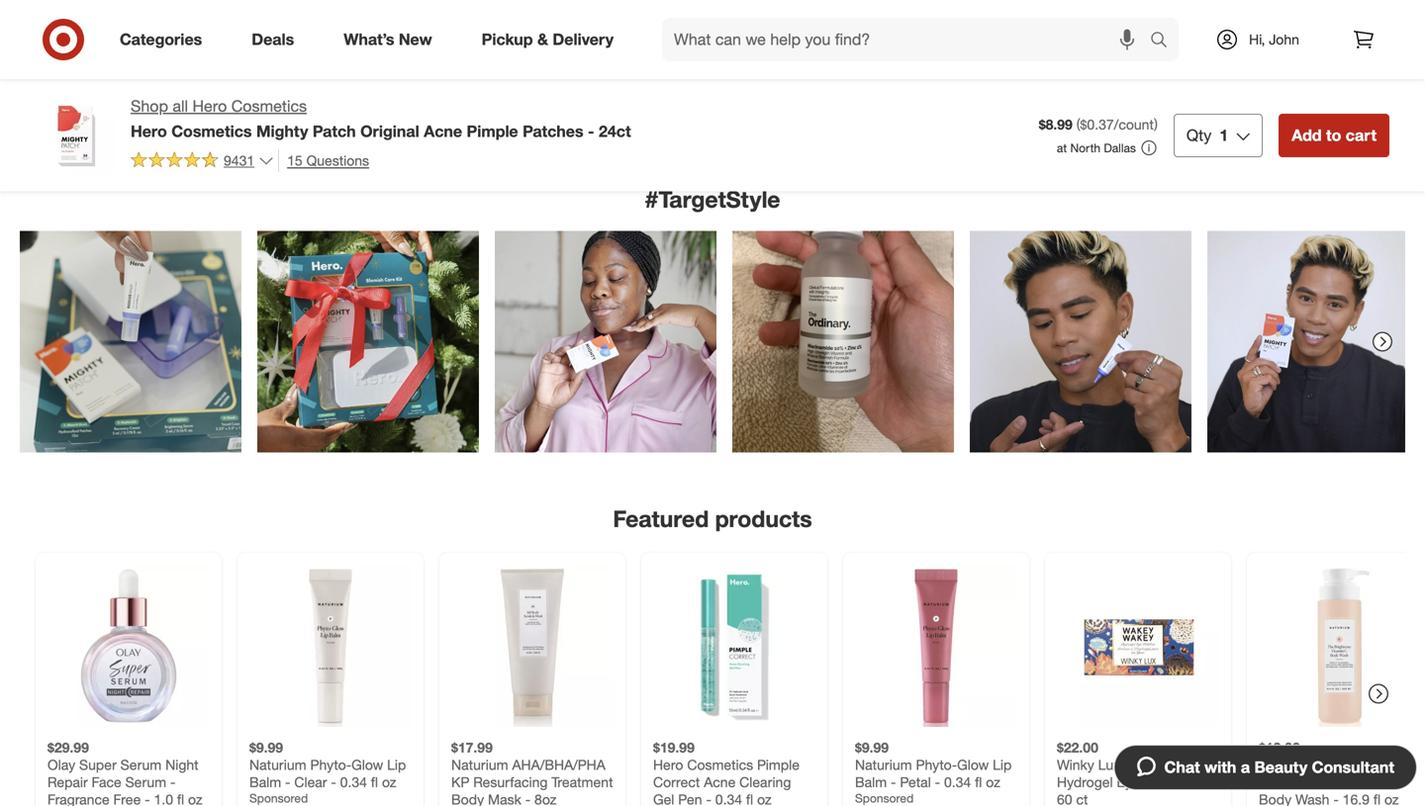 Task type: locate. For each thing, give the bounding box(es) containing it.
pimple
[[467, 122, 518, 141], [757, 757, 800, 774]]

)
[[1154, 116, 1158, 133]]

2 horizontal spatial hero
[[653, 757, 683, 774]]

patches right eye
[[1143, 774, 1193, 792]]

balm inside $9.99 naturium phyto-glow lip balm - clear - 0.34 fl oz sponsored
[[249, 774, 281, 792]]

petal
[[900, 774, 931, 792]]

0 vertical spatial patches
[[523, 122, 584, 141]]

- right free
[[170, 774, 176, 792]]

1 user image by @oh_anthonio image from the left
[[970, 231, 1192, 453]]

1 balm from the left
[[249, 774, 281, 792]]

- left the 24ct
[[588, 122, 594, 141]]

- right clear
[[331, 774, 336, 792]]

aapi brands to support & celebrate this month 
(and always). image
[[923, 0, 1241, 91]]

sponsored
[[249, 792, 308, 806], [855, 792, 914, 806]]

lip left kp
[[387, 757, 406, 774]]

1 horizontal spatial phyto-
[[916, 757, 957, 774]]

1 naturium from the left
[[249, 757, 306, 774]]

patches left the 24ct
[[523, 122, 584, 141]]

oz left kp
[[382, 774, 396, 792]]

balm
[[249, 774, 281, 792], [855, 774, 887, 792]]

naturium for mask
[[451, 757, 508, 774]]

1 sponsored from the left
[[249, 792, 308, 806]]

naturium inside $9.99 naturium phyto-glow lip balm - petal - 0.34 fl oz sponsored
[[855, 757, 912, 774]]

naturium phyto-glow lip balm - petal - 0.34 fl oz image
[[855, 565, 1018, 728]]

1 vertical spatial patches
[[1143, 774, 1193, 792]]

new
[[399, 30, 432, 49]]

- left the petal
[[891, 774, 896, 792]]

- inside $17.99 naturium aha/bha/pha kp resurfacing treatment body mask - 8oz
[[525, 792, 531, 807]]

- right 'pen' at the left bottom of the page
[[706, 792, 712, 807]]

body down chat with a beauty consultant
[[1259, 792, 1292, 807]]

balm left clear
[[249, 774, 281, 792]]

balm inside $9.99 naturium phyto-glow lip balm - petal - 0.34 fl oz sponsored
[[855, 774, 887, 792]]

1 body from the left
[[451, 792, 484, 807]]

1 lip from the left
[[387, 757, 406, 774]]

balm left the petal
[[855, 774, 887, 792]]

0.34 for clear
[[340, 774, 367, 792]]

1.0
[[154, 792, 173, 807]]

naturium inside $17.99 naturium aha/bha/pha kp resurfacing treatment body mask - 8oz
[[451, 757, 508, 774]]

fl right 'pen' at the left bottom of the page
[[746, 792, 753, 807]]

glow inside $9.99 naturium phyto-glow lip balm - petal - 0.34 fl oz sponsored
[[957, 757, 989, 774]]

1 horizontal spatial body
[[1259, 792, 1292, 807]]

acne inside $19.99 hero cosmetics pimple correct acne clearing gel pen - 0.34 fl oz
[[704, 774, 736, 792]]

oz
[[382, 774, 396, 792], [986, 774, 1001, 792], [188, 792, 202, 807], [757, 792, 772, 807], [1385, 792, 1399, 807]]

1 horizontal spatial sponsored
[[855, 792, 914, 806]]

lip
[[387, 757, 406, 774], [993, 757, 1012, 774]]

naturium phyto-glow lip balm - clear - 0.34 fl oz image
[[249, 565, 412, 728]]

$19.99
[[653, 740, 695, 757]]

$9.99 for naturium phyto-glow lip balm - clear - 0.34 fl oz
[[249, 740, 283, 757]]

(
[[1077, 116, 1080, 133]]

oz left 60
[[986, 774, 1001, 792]]

phyto- inside $9.99 naturium phyto-glow lip balm - petal - 0.34 fl oz sponsored
[[916, 757, 957, 774]]

oz right 'pen' at the left bottom of the page
[[757, 792, 772, 807]]

all
[[173, 97, 188, 116]]

2 horizontal spatial user image by @stylepashion image
[[495, 231, 717, 453]]

john
[[1269, 31, 1300, 48]]

acne right 'pen' at the left bottom of the page
[[704, 774, 736, 792]]

2 naturium from the left
[[451, 757, 508, 774]]

1 horizontal spatial $9.99
[[855, 740, 889, 757]]

0 vertical spatial acne
[[424, 122, 462, 141]]

balm for naturium phyto-glow lip balm - petal - 0.34 fl oz
[[855, 774, 887, 792]]

$13.99
[[1259, 740, 1300, 757]]

- inside $13.99 naturium the brightener vitamin c brightening body wash - 16.9 fl oz
[[1334, 792, 1339, 807]]

1 user image by @stylepashion image from the left
[[20, 231, 242, 453]]

patches inside $22.00 winky lux wakey wakey hydrogel eye patches - 60 ct
[[1143, 774, 1193, 792]]

featured
[[613, 505, 709, 533]]

deals link
[[235, 18, 319, 61]]

0 horizontal spatial balm
[[249, 774, 281, 792]]

1 horizontal spatial lip
[[993, 757, 1012, 774]]

cosmetics inside $19.99 hero cosmetics pimple correct acne clearing gel pen - 0.34 fl oz
[[687, 757, 753, 774]]

mighty
[[256, 122, 308, 141]]

0 horizontal spatial 0.34
[[340, 774, 367, 792]]

1 vertical spatial pimple
[[757, 757, 800, 774]]

1 horizontal spatial wakey
[[1169, 757, 1210, 774]]

correct
[[653, 774, 700, 792]]

winky lux wakey wakey hydrogel eye patches - 60 ct image
[[1057, 565, 1219, 728]]

image of hero cosmetics mighty patch original acne pimple patches - 24ct image
[[36, 95, 115, 174]]

2 balm from the left
[[855, 774, 887, 792]]

pickup & delivery
[[482, 30, 614, 49]]

glow inside $9.99 naturium phyto-glow lip balm - clear - 0.34 fl oz sponsored
[[352, 757, 383, 774]]

1 vertical spatial hero
[[131, 122, 167, 141]]

naturium
[[249, 757, 306, 774], [451, 757, 508, 774], [855, 757, 912, 774], [1259, 757, 1316, 774]]

0 horizontal spatial hero
[[131, 122, 167, 141]]

the best of target beauty–by guests like you. image
[[184, 0, 502, 91]]

acne
[[424, 122, 462, 141], [704, 774, 736, 792]]

search button
[[1141, 18, 1189, 65]]

cosmetics up 9431 link
[[171, 122, 252, 141]]

0 horizontal spatial glow
[[352, 757, 383, 774]]

- left 8oz
[[525, 792, 531, 807]]

1 vertical spatial acne
[[704, 774, 736, 792]]

2 glow from the left
[[957, 757, 989, 774]]

0.34 right 'pen' at the left bottom of the page
[[715, 792, 742, 807]]

body
[[451, 792, 484, 807], [1259, 792, 1292, 807]]

phyto- inside $9.99 naturium phyto-glow lip balm - clear - 0.34 fl oz sponsored
[[310, 757, 352, 774]]

oz right 16.9
[[1385, 792, 1399, 807]]

fl
[[371, 774, 378, 792], [975, 774, 982, 792], [177, 792, 184, 807], [746, 792, 753, 807], [1374, 792, 1381, 807]]

1 horizontal spatial glow
[[957, 757, 989, 774]]

$9.99 inside $9.99 naturium phyto-glow lip balm - clear - 0.34 fl oz sponsored
[[249, 740, 283, 757]]

0 vertical spatial pimple
[[467, 122, 518, 141]]

1 horizontal spatial user image by @stylepashion image
[[257, 231, 479, 453]]

north
[[1070, 140, 1101, 155]]

1
[[1220, 126, 1229, 145]]

phyto- for clear
[[310, 757, 352, 774]]

hero down the 'shop'
[[131, 122, 167, 141]]

naturium for clear
[[249, 757, 306, 774]]

1 horizontal spatial pimple
[[757, 757, 800, 774]]

0.34 inside $9.99 naturium phyto-glow lip balm - clear - 0.34 fl oz sponsored
[[340, 774, 367, 792]]

patch
[[313, 122, 356, 141]]

oz inside $13.99 naturium the brightener vitamin c brightening body wash - 16.9 fl oz
[[1385, 792, 1399, 807]]

15 questions
[[287, 152, 369, 169]]

1 glow from the left
[[352, 757, 383, 774]]

15 questions link
[[278, 149, 369, 172]]

naturium for body
[[1259, 757, 1316, 774]]

0 horizontal spatial phyto-
[[310, 757, 352, 774]]

$17.99
[[451, 740, 493, 757]]

wakey right "lux"
[[1125, 757, 1165, 774]]

fl right clear
[[371, 774, 378, 792]]

0 horizontal spatial wakey
[[1125, 757, 1165, 774]]

2 wakey from the left
[[1169, 757, 1210, 774]]

sponsored for clear
[[249, 792, 308, 806]]

free
[[113, 792, 141, 807]]

0.34 right clear
[[340, 774, 367, 792]]

2 user image by @oh_anthonio image from the left
[[1208, 231, 1425, 453]]

2 lip from the left
[[993, 757, 1012, 774]]

qty 1
[[1187, 126, 1229, 145]]

0 horizontal spatial user image by @oh_anthonio image
[[970, 231, 1192, 453]]

- inside shop all hero cosmetics hero cosmetics mighty patch original acne pimple patches - 24ct
[[588, 122, 594, 141]]

0 vertical spatial hero
[[193, 97, 227, 116]]

pen
[[678, 792, 702, 807]]

0.34
[[340, 774, 367, 792], [944, 774, 971, 792], [715, 792, 742, 807]]

cosmetics
[[231, 97, 307, 116], [171, 122, 252, 141], [687, 757, 753, 774]]

body inside $17.99 naturium aha/bha/pha kp resurfacing treatment body mask - 8oz
[[451, 792, 484, 807]]

1 wakey from the left
[[1125, 757, 1165, 774]]

&
[[537, 30, 548, 49]]

0.34 inside $19.99 hero cosmetics pimple correct acne clearing gel pen - 0.34 fl oz
[[715, 792, 742, 807]]

user image by @oh_anthonio image
[[970, 231, 1192, 453], [1208, 231, 1425, 453]]

$9.99
[[249, 740, 283, 757], [855, 740, 889, 757]]

glow right clear
[[352, 757, 383, 774]]

0 horizontal spatial pimple
[[467, 122, 518, 141]]

glow for naturium phyto-glow lip balm - petal - 0.34 fl oz
[[957, 757, 989, 774]]

wakey
[[1125, 757, 1165, 774], [1169, 757, 1210, 774]]

2 vertical spatial hero
[[653, 757, 683, 774]]

fragrance
[[48, 792, 110, 807]]

1 $9.99 from the left
[[249, 740, 283, 757]]

qty
[[1187, 126, 1212, 145]]

aha/bha/pha
[[512, 757, 606, 774]]

$13.99 naturium the brightener vitamin c brightening body wash - 16.9 fl oz
[[1259, 740, 1412, 807]]

sponsored inside $9.99 naturium phyto-glow lip balm - petal - 0.34 fl oz sponsored
[[855, 792, 914, 806]]

cosmetics up 'pen' at the left bottom of the page
[[687, 757, 753, 774]]

hero inside $19.99 hero cosmetics pimple correct acne clearing gel pen - 0.34 fl oz
[[653, 757, 683, 774]]

acne right original
[[424, 122, 462, 141]]

0.34 right the petal
[[944, 774, 971, 792]]

body left the mask
[[451, 792, 484, 807]]

beauty
[[1255, 758, 1308, 778]]

$0.37
[[1080, 116, 1114, 133]]

/count
[[1114, 116, 1154, 133]]

- inside $22.00 winky lux wakey wakey hydrogel eye patches - 60 ct
[[1197, 774, 1203, 792]]

3 user image by @stylepashion image from the left
[[495, 231, 717, 453]]

fl inside $9.99 naturium phyto-glow lip balm - petal - 0.34 fl oz sponsored
[[975, 774, 982, 792]]

0 horizontal spatial sponsored
[[249, 792, 308, 806]]

2 $9.99 from the left
[[855, 740, 889, 757]]

fl right the petal
[[975, 774, 982, 792]]

brightener
[[1347, 757, 1412, 774]]

olay super serum night repair face serum - fragrance free - 1.0 fl oz image
[[48, 565, 210, 728]]

2 vertical spatial cosmetics
[[687, 757, 753, 774]]

$29.99
[[48, 740, 89, 757]]

hi,
[[1249, 31, 1265, 48]]

0.34 inside $9.99 naturium phyto-glow lip balm - petal - 0.34 fl oz sponsored
[[944, 774, 971, 792]]

oz right 1.0
[[188, 792, 202, 807]]

oz inside $9.99 naturium phyto-glow lip balm - petal - 0.34 fl oz sponsored
[[986, 774, 1001, 792]]

1 horizontal spatial acne
[[704, 774, 736, 792]]

pimple inside $19.99 hero cosmetics pimple correct acne clearing gel pen - 0.34 fl oz
[[757, 757, 800, 774]]

1 horizontal spatial 0.34
[[715, 792, 742, 807]]

$22.00
[[1057, 740, 1099, 757]]

lip for naturium phyto-glow lip balm - petal - 0.34 fl oz
[[993, 757, 1012, 774]]

user image by @stylepashion image
[[20, 231, 242, 453], [257, 231, 479, 453], [495, 231, 717, 453]]

- left 16.9
[[1334, 792, 1339, 807]]

hero cosmetics pimple correct acne clearing gel pen - 0.34 fl oz image
[[653, 565, 816, 728]]

2 body from the left
[[1259, 792, 1292, 807]]

treatment
[[552, 774, 613, 792]]

60
[[1057, 792, 1073, 807]]

0 horizontal spatial patches
[[523, 122, 584, 141]]

$9.99 inside $9.99 naturium phyto-glow lip balm - petal - 0.34 fl oz sponsored
[[855, 740, 889, 757]]

pimple inside shop all hero cosmetics hero cosmetics mighty patch original acne pimple patches - 24ct
[[467, 122, 518, 141]]

lip inside $9.99 naturium phyto-glow lip balm - petal - 0.34 fl oz sponsored
[[993, 757, 1012, 774]]

2 horizontal spatial 0.34
[[944, 774, 971, 792]]

naturium inside $9.99 naturium phyto-glow lip balm - clear - 0.34 fl oz sponsored
[[249, 757, 306, 774]]

sponsored inside $9.99 naturium phyto-glow lip balm - clear - 0.34 fl oz sponsored
[[249, 792, 308, 806]]

hero up gel
[[653, 757, 683, 774]]

glow right the petal
[[957, 757, 989, 774]]

1 vertical spatial cosmetics
[[171, 122, 252, 141]]

to
[[1326, 126, 1342, 145]]

lip inside $9.99 naturium phyto-glow lip balm - clear - 0.34 fl oz sponsored
[[387, 757, 406, 774]]

fl inside $29.99 olay super serum night repair face serum - fragrance free - 1.0 fl oz
[[177, 792, 184, 807]]

fl right 1.0
[[177, 792, 184, 807]]

naturium inside $13.99 naturium the brightener vitamin c brightening body wash - 16.9 fl oz
[[1259, 757, 1316, 774]]

1 horizontal spatial user image by @oh_anthonio image
[[1208, 231, 1425, 453]]

glow
[[352, 757, 383, 774], [957, 757, 989, 774]]

0 horizontal spatial user image by @stylepashion image
[[20, 231, 242, 453]]

cosmetics up mighty on the left top
[[231, 97, 307, 116]]

lip left winky
[[993, 757, 1012, 774]]

$17.99 naturium aha/bha/pha kp resurfacing treatment body mask - 8oz
[[451, 740, 613, 807]]

4 naturium from the left
[[1259, 757, 1316, 774]]

chat with a beauty consultant
[[1165, 758, 1395, 778]]

2 sponsored from the left
[[855, 792, 914, 806]]

0 horizontal spatial body
[[451, 792, 484, 807]]

categories
[[120, 30, 202, 49]]

2 phyto- from the left
[[916, 757, 957, 774]]

0 horizontal spatial lip
[[387, 757, 406, 774]]

phyto-
[[310, 757, 352, 774], [916, 757, 957, 774]]

clearing
[[740, 774, 791, 792]]

sponsored for petal
[[855, 792, 914, 806]]

- left with at the right bottom
[[1197, 774, 1203, 792]]

1 phyto- from the left
[[310, 757, 352, 774]]

hero right the all
[[193, 97, 227, 116]]

$8.99
[[1039, 116, 1073, 133]]

user image by no image
[[732, 231, 954, 453]]

1 horizontal spatial patches
[[1143, 774, 1193, 792]]

0 horizontal spatial acne
[[424, 122, 462, 141]]

add to cart button
[[1279, 114, 1390, 157]]

fl right 16.9
[[1374, 792, 1381, 807]]

wakey left a
[[1169, 757, 1210, 774]]

ct
[[1076, 792, 1088, 807]]

-
[[588, 122, 594, 141], [170, 774, 176, 792], [285, 774, 290, 792], [331, 774, 336, 792], [891, 774, 896, 792], [935, 774, 940, 792], [1197, 774, 1203, 792], [145, 792, 150, 807], [525, 792, 531, 807], [706, 792, 712, 807], [1334, 792, 1339, 807]]

1 horizontal spatial balm
[[855, 774, 887, 792]]

patches
[[523, 122, 584, 141], [1143, 774, 1193, 792]]

8oz
[[535, 792, 557, 807]]

0 horizontal spatial $9.99
[[249, 740, 283, 757]]

3 naturium from the left
[[855, 757, 912, 774]]

lip for naturium phyto-glow lip balm - clear - 0.34 fl oz
[[387, 757, 406, 774]]

serum up free
[[120, 757, 162, 774]]

a
[[1241, 758, 1250, 778]]



Task type: vqa. For each thing, say whether or not it's contained in the screenshot.
Sponsored corresponding to Clear
yes



Task type: describe. For each thing, give the bounding box(es) containing it.
- left clear
[[285, 774, 290, 792]]

add to cart
[[1292, 126, 1377, 145]]

consultant
[[1312, 758, 1395, 778]]

dallas
[[1104, 140, 1136, 155]]

- left 1.0
[[145, 792, 150, 807]]

balm for naturium phyto-glow lip balm - clear - 0.34 fl oz
[[249, 774, 281, 792]]

oz inside $29.99 olay super serum night repair face serum - fragrance free - 1.0 fl oz
[[188, 792, 202, 807]]

eye
[[1117, 774, 1139, 792]]

31 july essentials for easy summer vibin'. image
[[554, 0, 872, 91]]

face
[[92, 774, 121, 792]]

categories link
[[103, 18, 227, 61]]

hi, john
[[1249, 31, 1300, 48]]

gel
[[653, 792, 674, 807]]

oz inside $9.99 naturium phyto-glow lip balm - clear - 0.34 fl oz sponsored
[[382, 774, 396, 792]]

mask
[[488, 792, 521, 807]]

wash
[[1296, 792, 1330, 807]]

$9.99 naturium phyto-glow lip balm - clear - 0.34 fl oz sponsored
[[249, 740, 406, 806]]

search
[[1141, 32, 1189, 51]]

resurfacing
[[473, 774, 548, 792]]

$9.99 naturium phyto-glow lip balm - petal - 0.34 fl oz sponsored
[[855, 740, 1012, 806]]

fl inside $9.99 naturium phyto-glow lip balm - clear - 0.34 fl oz sponsored
[[371, 774, 378, 792]]

naturium aha/bha/pha kp resurfacing treatment body mask - 8oz image
[[451, 565, 614, 728]]

2 user image by @stylepashion image from the left
[[257, 231, 479, 453]]

night
[[165, 757, 199, 774]]

pickup & delivery link
[[465, 18, 638, 61]]

chat
[[1165, 758, 1200, 778]]

0 vertical spatial cosmetics
[[231, 97, 307, 116]]

$9.99 for naturium phyto-glow lip balm - petal - 0.34 fl oz
[[855, 740, 889, 757]]

kp
[[451, 774, 470, 792]]

15
[[287, 152, 303, 169]]

what's new
[[344, 30, 432, 49]]

at north dallas
[[1057, 140, 1136, 155]]

serum right face at the bottom of page
[[125, 774, 166, 792]]

vitamin
[[1259, 774, 1305, 792]]

chat with a beauty consultant button
[[1114, 745, 1417, 791]]

9431 link
[[131, 149, 274, 173]]

hydrogel
[[1057, 774, 1113, 792]]

acne inside shop all hero cosmetics hero cosmetics mighty patch original acne pimple patches - 24ct
[[424, 122, 462, 141]]

lux
[[1098, 757, 1121, 774]]

original
[[360, 122, 419, 141]]

oz inside $19.99 hero cosmetics pimple correct acne clearing gel pen - 0.34 fl oz
[[757, 792, 772, 807]]

what's new link
[[327, 18, 457, 61]]

shop all hero cosmetics hero cosmetics mighty patch original acne pimple patches - 24ct
[[131, 97, 631, 141]]

clear
[[294, 774, 327, 792]]

$22.00 winky lux wakey wakey hydrogel eye patches - 60 ct
[[1057, 740, 1210, 807]]

glow for naturium phyto-glow lip balm - clear - 0.34 fl oz
[[352, 757, 383, 774]]

featured products
[[613, 505, 812, 533]]

winky
[[1057, 757, 1094, 774]]

$29.99 olay super serum night repair face serum - fragrance free - 1.0 fl oz
[[48, 740, 202, 807]]

at
[[1057, 140, 1067, 155]]

1 horizontal spatial hero
[[193, 97, 227, 116]]

24ct
[[599, 122, 631, 141]]

shop
[[131, 97, 168, 116]]

what's
[[344, 30, 394, 49]]

#targetstyle
[[645, 186, 780, 214]]

naturium for petal
[[855, 757, 912, 774]]

add
[[1292, 126, 1322, 145]]

with
[[1205, 758, 1237, 778]]

delivery
[[553, 30, 614, 49]]

repair
[[48, 774, 88, 792]]

phyto- for petal
[[916, 757, 957, 774]]

fl inside $13.99 naturium the brightener vitamin c brightening body wash - 16.9 fl oz
[[1374, 792, 1381, 807]]

16.9
[[1343, 792, 1370, 807]]

What can we help you find? suggestions appear below search field
[[662, 18, 1155, 61]]

super
[[79, 757, 117, 774]]

questions
[[306, 152, 369, 169]]

- right the petal
[[935, 774, 940, 792]]

- inside $19.99 hero cosmetics pimple correct acne clearing gel pen - 0.34 fl oz
[[706, 792, 712, 807]]

naturium the brightener vitamin c brightening body wash - 16.9 fl oz image
[[1259, 565, 1421, 728]]

olay
[[48, 757, 75, 774]]

body inside $13.99 naturium the brightener vitamin c brightening body wash - 16.9 fl oz
[[1259, 792, 1292, 807]]

$8.99 ( $0.37 /count )
[[1039, 116, 1158, 133]]

0.34 for petal
[[944, 774, 971, 792]]

9431
[[224, 152, 255, 169]]

products
[[715, 505, 812, 533]]

pickup
[[482, 30, 533, 49]]

fl inside $19.99 hero cosmetics pimple correct acne clearing gel pen - 0.34 fl oz
[[746, 792, 753, 807]]

$19.99 hero cosmetics pimple correct acne clearing gel pen - 0.34 fl oz
[[653, 740, 800, 807]]

patches inside shop all hero cosmetics hero cosmetics mighty patch original acne pimple patches - 24ct
[[523, 122, 584, 141]]

brightening
[[1323, 774, 1394, 792]]

cart
[[1346, 126, 1377, 145]]

deals
[[252, 30, 294, 49]]

the
[[1320, 757, 1343, 774]]



